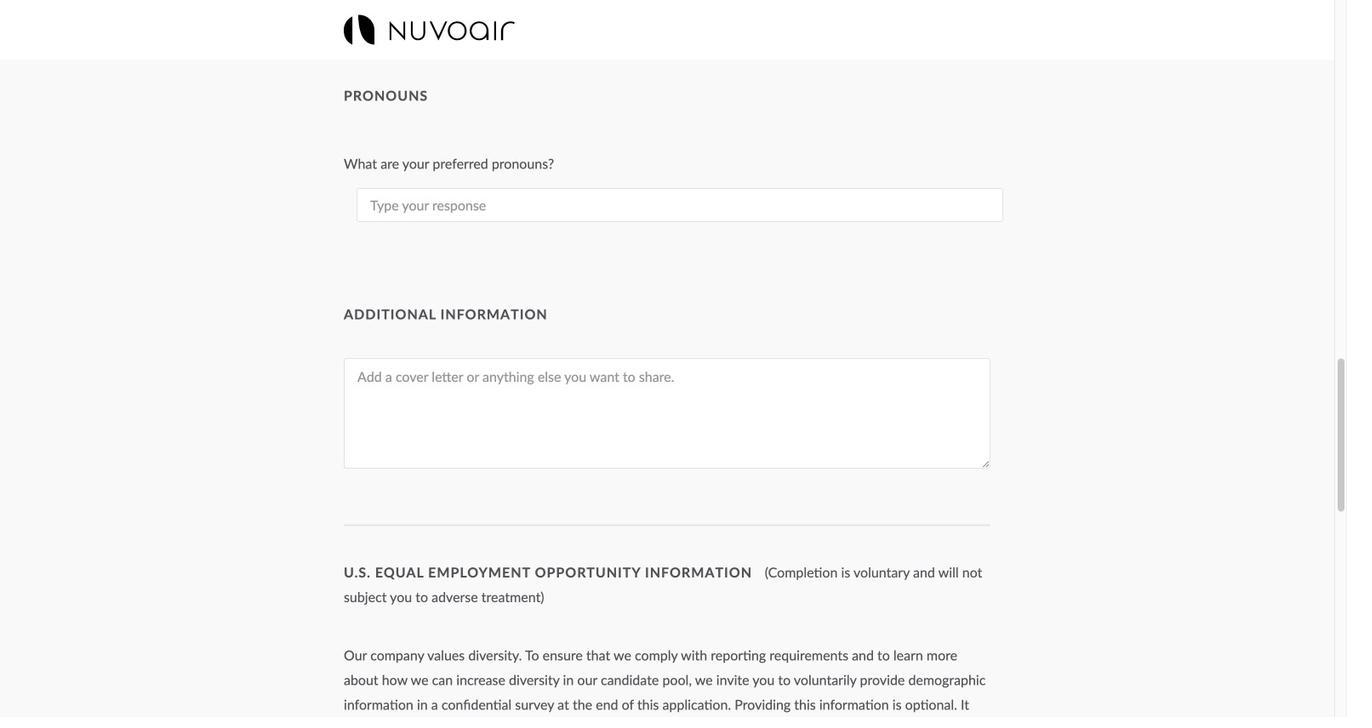 Task type: vqa. For each thing, say whether or not it's contained in the screenshot.
Paperclip icon
no



Task type: locate. For each thing, give the bounding box(es) containing it.
Add a cover letter or anything else you want to share. text field
[[344, 358, 991, 469]]

Type your response text field
[[357, 188, 1003, 222]]

nuvoair logo image
[[344, 15, 515, 45]]



